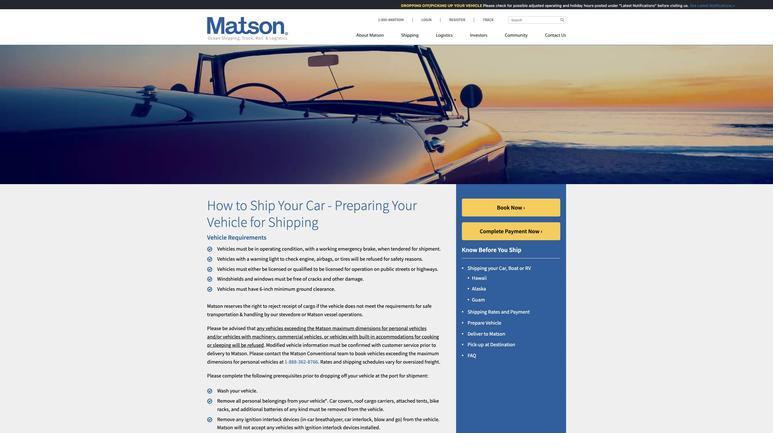 Task type: locate. For each thing, give the bounding box(es) containing it.
4 vehicles from the top
[[217, 286, 235, 293]]

register link
[[440, 17, 474, 22]]

in up the warning
[[255, 246, 259, 252]]

vehicle*.
[[310, 398, 329, 405]]

and left go)
[[386, 416, 394, 423]]

3 vehicles from the top
[[217, 266, 235, 273]]

top menu navigation
[[356, 30, 566, 42]]

. down machinery,
[[264, 342, 265, 349]]

us.
[[679, 3, 685, 8]]

any inside remove all personal belongings from your vehicle*. car covers, roof cargo carriers, attached tents, bike racks, and additional batteries of any kind must be removed from the vehicle.
[[289, 406, 297, 413]]

if
[[316, 303, 319, 310]]

confirmed
[[348, 342, 370, 349]]

the right meet
[[377, 303, 384, 310]]

shipping link
[[393, 30, 427, 42]]

exceeding
[[284, 326, 306, 332], [386, 351, 408, 357]]

2 remove from the top
[[217, 416, 235, 423]]

sleeping
[[213, 342, 231, 349]]

0 vertical spatial maximum
[[332, 326, 354, 332]]

delivery
[[207, 351, 225, 357]]

a left the warning
[[247, 256, 249, 262]]

ignition up accept
[[245, 416, 262, 423]]

0 vertical spatial devices
[[283, 416, 299, 423]]

your inside remove all personal belongings from your vehicle*. car covers, roof cargo carriers, attached tents, bike racks, and additional batteries of any kind must be removed from the vehicle.
[[299, 398, 309, 405]]

will inside any vehicles exceeding the matson maximum dimensions for personal vehicles and/or vehicles with machinery, commercial vehicles, or vehicles with built-in accommodations for cooking or sleeping will be refused
[[232, 342, 240, 349]]

will
[[351, 256, 359, 262], [232, 342, 240, 349], [234, 425, 242, 431]]

stevedore
[[279, 311, 301, 318]]

vehicle down commercial
[[286, 342, 302, 349]]

0 horizontal spatial prior
[[303, 373, 314, 380]]

shipping down 4matson
[[401, 33, 419, 38]]

1 horizontal spatial licensed
[[326, 266, 344, 273]]

any inside any vehicles exceeding the matson maximum dimensions for personal vehicles and/or vehicles with machinery, commercial vehicles, or vehicles with built-in accommodations for cooking or sleeping will be refused
[[257, 326, 265, 332]]

vehicle up the vessel
[[328, 303, 344, 310]]

0 horizontal spatial 1-
[[285, 359, 289, 366]]

exceeding down customer
[[386, 351, 408, 357]]

not
[[356, 303, 364, 310], [243, 425, 250, 431]]

remove
[[217, 398, 235, 405], [217, 416, 235, 423]]

for right vary
[[396, 359, 402, 366]]

vehicle. down bike
[[423, 416, 440, 423]]

be up team
[[342, 342, 347, 349]]

matson down racks,
[[217, 425, 233, 431]]

shipping
[[401, 33, 419, 38], [268, 214, 318, 231], [468, 265, 487, 272], [468, 309, 487, 316]]

and inside know before you ship section
[[501, 309, 510, 316]]

other
[[332, 276, 344, 283]]

0 horizontal spatial at
[[279, 359, 284, 366]]

remove down racks,
[[217, 416, 235, 423]]

remove for matson
[[217, 416, 235, 423]]

1 horizontal spatial from
[[348, 406, 358, 413]]

search image
[[561, 18, 564, 22]]

ship inside section
[[509, 246, 521, 254]]

removed
[[328, 406, 347, 413]]

1 horizontal spatial vehicle.
[[368, 406, 384, 413]]

please left contact
[[249, 351, 264, 357]]

0 vertical spatial 1-
[[378, 17, 381, 22]]

1 horizontal spatial car
[[330, 398, 337, 405]]

at right up
[[485, 342, 489, 348]]

from right go)
[[403, 416, 414, 423]]

for down the "matson."
[[233, 359, 240, 366]]

ship inside 'how to ship your car - preparing your vehicle for shipping'
[[250, 197, 275, 214]]

0 horizontal spatial interlock
[[263, 416, 282, 423]]

right
[[252, 303, 262, 310]]

now ›
[[511, 204, 525, 211], [528, 228, 542, 235]]

the left following
[[244, 373, 251, 380]]

your up kind
[[299, 398, 309, 405]]

go)
[[395, 416, 402, 423]]

1 horizontal spatial operating
[[541, 3, 557, 8]]

1 horizontal spatial vehicle
[[328, 303, 344, 310]]

2 vertical spatial vehicle
[[359, 373, 374, 380]]

the right if on the bottom of page
[[320, 303, 327, 310]]

or right stevedore
[[302, 311, 306, 318]]

car inside remove all personal belongings from your vehicle*. car covers, roof cargo carriers, attached tents, bike racks, and additional batteries of any kind must be removed from the vehicle.
[[330, 398, 337, 405]]

car up removed
[[330, 398, 337, 405]]

operating right adjusted
[[541, 3, 557, 8]]

of right batteries
[[284, 406, 288, 413]]

vehicle inside 'how to ship your car - preparing your vehicle for shipping'
[[207, 214, 247, 231]]

remove up racks,
[[217, 398, 235, 405]]

prior down 8766
[[303, 373, 314, 380]]

maximum inside any vehicles exceeding the matson maximum dimensions for personal vehicles and/or vehicles with machinery, commercial vehicles, or vehicles with built-in accommodations for cooking or sleeping will be refused
[[332, 326, 354, 332]]

inch
[[264, 286, 273, 293]]

either
[[248, 266, 261, 273]]

with inside . modified vehicle information must be confirmed with customer service prior to delivery to matson. please contact the matson conventional team to book vehicles exceeding the maximum dimensions for personal vehicles at
[[371, 342, 381, 349]]

0 vertical spatial personal
[[389, 326, 408, 332]]

personal inside . modified vehicle information must be confirmed with customer service prior to delivery to matson. please contact the matson conventional team to book vehicles exceeding the maximum dimensions for personal vehicles at
[[241, 359, 260, 366]]

0 horizontal spatial cargo
[[303, 303, 315, 310]]

0 vertical spatial cargo
[[303, 303, 315, 310]]

1 remove from the top
[[217, 398, 235, 405]]

1 vertical spatial cargo
[[364, 398, 376, 405]]

dropping
[[320, 373, 340, 380]]

vehicles for vehicles must either be licensed or qualified to be licensed for operation on public streets or highways.
[[217, 266, 235, 273]]

1 horizontal spatial cargo
[[364, 398, 376, 405]]

2 licensed from the left
[[326, 266, 344, 273]]

2 vertical spatial personal
[[242, 398, 261, 405]]

matson up "vehicles,"
[[315, 326, 331, 332]]

or left rv
[[520, 265, 524, 272]]

2 horizontal spatial from
[[403, 416, 414, 423]]

vehicle down 1-888-362-8766 . rates and shipping schedules vary for oversized freight.
[[359, 373, 374, 380]]

blue matson logo with ocean, shipping, truck, rail and logistics written beneath it. image
[[207, 17, 288, 41]]

must up vehicles must have 6-inch minimum ground clearance. at the left of page
[[275, 276, 286, 283]]

1 vertical spatial vehicle.
[[368, 406, 384, 413]]

0 horizontal spatial maximum
[[332, 326, 354, 332]]

now › inside "link"
[[511, 204, 525, 211]]

2 vehicles from the top
[[217, 256, 235, 262]]

condition,
[[282, 246, 304, 252]]

vehicles,
[[304, 334, 323, 341]]

from right belongings
[[287, 398, 298, 405]]

rv
[[525, 265, 531, 272]]

with down (in-
[[294, 425, 304, 431]]

1 vertical spatial dimensions
[[207, 359, 232, 366]]

freight.
[[425, 359, 440, 366]]

the inside any vehicles exceeding the matson maximum dimensions for personal vehicles and/or vehicles with machinery, commercial vehicles, or vehicles with built-in accommodations for cooking or sleeping will be refused
[[307, 326, 314, 332]]

1- up prerequisites
[[285, 359, 289, 366]]

2 vertical spatial from
[[403, 416, 414, 423]]

"latest
[[615, 3, 628, 8]]

at inside know before you ship section
[[485, 342, 489, 348]]

0 horizontal spatial ignition
[[245, 416, 262, 423]]

1 horizontal spatial of
[[298, 303, 302, 310]]

car down removed
[[345, 416, 351, 423]]

must down "vehicle*."
[[309, 406, 320, 413]]

personal up the accommodations
[[389, 326, 408, 332]]

to down sleeping
[[226, 351, 230, 357]]

devices down interlock,
[[343, 425, 359, 431]]

matson right the about
[[369, 33, 384, 38]]

login
[[421, 17, 432, 22]]

please up the and/or
[[207, 326, 221, 332]]

cracks
[[308, 276, 322, 283]]

0 horizontal spatial car
[[306, 197, 325, 214]]

to right how
[[236, 197, 247, 214]]

reject
[[268, 303, 281, 310]]

car down kind
[[308, 416, 314, 423]]

must inside . modified vehicle information must be confirmed with customer service prior to delivery to matson. please contact the matson conventional team to book vehicles exceeding the maximum dimensions for personal vehicles at
[[330, 342, 341, 349]]

belongings
[[262, 398, 286, 405]]

the up oversized
[[409, 351, 416, 357]]

with inside remove any ignition interlock devices (in-car breathalyzer, car interlock, blow and go) from the vehicle. matson will not accept any vehicles with ignition interlock devices installed.
[[294, 425, 304, 431]]

2 vertical spatial vehicle
[[486, 320, 501, 326]]

prepare vehicle link
[[468, 320, 501, 326]]

for up public
[[384, 256, 390, 262]]

refused down machinery,
[[247, 342, 264, 349]]

0 vertical spatial prior
[[420, 342, 431, 349]]

check for to
[[286, 256, 298, 262]]

1 horizontal spatial ignition
[[305, 425, 322, 431]]

matson inside know before you ship section
[[489, 331, 505, 337]]

operation
[[352, 266, 373, 273]]

1 vertical spatial vehicle
[[286, 342, 302, 349]]

will inside remove any ignition interlock devices (in-car breathalyzer, car interlock, blow and go) from the vehicle. matson will not accept any vehicles with ignition interlock devices installed.
[[234, 425, 242, 431]]

1 vertical spatial prior
[[303, 373, 314, 380]]

0 horizontal spatial operating
[[260, 246, 281, 252]]

be left advised
[[222, 326, 228, 332]]

tendered
[[391, 246, 411, 252]]

login link
[[413, 17, 440, 22]]

or down reasons.
[[411, 266, 416, 273]]

visiting
[[666, 3, 678, 8]]

0 vertical spatial not
[[356, 303, 364, 310]]

0 vertical spatial in
[[255, 246, 259, 252]]

to inside know before you ship section
[[484, 331, 488, 337]]

complete
[[222, 373, 243, 380]]

1 horizontal spatial not
[[356, 303, 364, 310]]

0 horizontal spatial dimensions
[[207, 359, 232, 366]]

dimensions up built-
[[355, 326, 381, 332]]

0 vertical spatial now ›
[[511, 204, 525, 211]]

1 vertical spatial from
[[348, 406, 358, 413]]

1 horizontal spatial dimensions
[[355, 326, 381, 332]]

personal up additional
[[242, 398, 261, 405]]

of right the receipt
[[298, 303, 302, 310]]

contact us link
[[536, 30, 566, 42]]

before
[[653, 3, 665, 8]]

1 vertical spatial operating
[[260, 246, 281, 252]]

must up team
[[330, 342, 341, 349]]

shipping inside the top menu navigation
[[401, 33, 419, 38]]

vehicle requirements
[[207, 233, 266, 242]]

deliver to matson link
[[468, 331, 505, 337]]

or inside matson reserves the right to reject receipt of cargo if the vehicle does not meet the requirements for safe transportation & handling by our stevedore or matson vessel operations.
[[302, 311, 306, 318]]

0 horizontal spatial refused
[[247, 342, 264, 349]]

1 horizontal spatial maximum
[[417, 351, 439, 357]]

0 vertical spatial .
[[264, 342, 265, 349]]

deliver
[[468, 331, 483, 337]]

of inside matson reserves the right to reject receipt of cargo if the vehicle does not meet the requirements for safe transportation & handling by our stevedore or matson vessel operations.
[[298, 303, 302, 310]]

not inside matson reserves the right to reject receipt of cargo if the vehicle does not meet the requirements for safe transportation & handling by our stevedore or matson vessel operations.
[[356, 303, 364, 310]]

1 horizontal spatial exceeding
[[386, 351, 408, 357]]

0 horizontal spatial car
[[308, 416, 314, 423]]

1 horizontal spatial car
[[345, 416, 351, 423]]

vehicle.
[[241, 388, 258, 395], [368, 406, 384, 413], [423, 416, 440, 423]]

car left -
[[306, 197, 325, 214]]

not right does
[[356, 303, 364, 310]]

vehicles must either be licensed or qualified to be licensed for operation on public streets or highways.
[[217, 266, 438, 273]]

2 horizontal spatial of
[[303, 276, 307, 283]]

book now › link
[[462, 199, 560, 217]]

0 vertical spatial check
[[491, 3, 502, 8]]

in
[[255, 246, 259, 252], [371, 334, 375, 341]]

0 vertical spatial vehicle
[[328, 303, 344, 310]]

and down "vehicles must either be licensed or qualified to be licensed for operation on public streets or highways."
[[323, 276, 331, 283]]

1 vertical spatial personal
[[241, 359, 260, 366]]

shipping your car, boat or rv
[[468, 265, 531, 272]]

for inside . modified vehicle information must be confirmed with customer service prior to delivery to matson. please contact the matson conventional team to book vehicles exceeding the maximum dimensions for personal vehicles at
[[233, 359, 240, 366]]

of
[[303, 276, 307, 283], [298, 303, 302, 310], [284, 406, 288, 413]]

you
[[498, 246, 508, 254]]

0 horizontal spatial ship
[[250, 197, 275, 214]]

must down vehicle requirements
[[236, 246, 247, 252]]

to up cracks
[[313, 266, 318, 273]]

about matson link
[[356, 30, 393, 42]]

0 horizontal spatial exceeding
[[284, 326, 306, 332]]

1 vertical spatial ship
[[509, 246, 521, 254]]

0 horizontal spatial licensed
[[269, 266, 286, 273]]

1 horizontal spatial check
[[491, 3, 502, 8]]

or
[[335, 256, 339, 262], [520, 265, 524, 272], [288, 266, 292, 273], [411, 266, 416, 273], [302, 311, 306, 318], [324, 334, 329, 341], [207, 342, 212, 349]]

about matson
[[356, 33, 384, 38]]

1 vertical spatial rates
[[320, 359, 332, 366]]

1 horizontal spatial in
[[371, 334, 375, 341]]

vehicle inside . modified vehicle information must be confirmed with customer service prior to delivery to matson. please contact the matson conventional team to book vehicles exceeding the maximum dimensions for personal vehicles at
[[286, 342, 302, 349]]

before
[[479, 246, 497, 254]]

prior
[[420, 342, 431, 349], [303, 373, 314, 380]]

0 horizontal spatial devices
[[283, 416, 299, 423]]

built-
[[359, 334, 371, 341]]

shipping up the prepare
[[468, 309, 487, 316]]

2 vertical spatial of
[[284, 406, 288, 413]]

cargo inside remove all personal belongings from your vehicle*. car covers, roof cargo carriers, attached tents, bike racks, and additional batteries of any kind must be removed from the vehicle.
[[364, 398, 376, 405]]

be
[[248, 246, 254, 252], [360, 256, 365, 262], [262, 266, 267, 273], [319, 266, 325, 273], [287, 276, 292, 283], [222, 326, 228, 332], [241, 342, 246, 349], [342, 342, 347, 349], [321, 406, 327, 413]]

of inside remove all personal belongings from your vehicle*. car covers, roof cargo carriers, attached tents, bike racks, and additional batteries of any kind must be removed from the vehicle.
[[284, 406, 288, 413]]

0 vertical spatial rates
[[488, 309, 500, 316]]

vary
[[385, 359, 395, 366]]

for up "requirements"
[[250, 214, 265, 231]]

2 your from the left
[[392, 197, 417, 214]]

shipping for shipping your car, boat or rv
[[468, 265, 487, 272]]

ground
[[296, 286, 312, 293]]

0 vertical spatial interlock
[[263, 416, 282, 423]]

be inside remove all personal belongings from your vehicle*. car covers, roof cargo carriers, attached tents, bike racks, and additional batteries of any kind must be removed from the vehicle.
[[321, 406, 327, 413]]

and
[[558, 3, 565, 8], [245, 276, 253, 283], [323, 276, 331, 283], [501, 309, 510, 316], [333, 359, 342, 366], [231, 406, 239, 413], [386, 416, 394, 423]]

matson up 1-888-362-8766 link
[[290, 351, 306, 357]]

1 vertical spatial devices
[[343, 425, 359, 431]]

vehicles for vehicles must be in operating condition, with a working emergency brake, when tendered for shipment.
[[217, 246, 235, 252]]

1 vertical spatial 1-
[[285, 359, 289, 366]]

schedules
[[363, 359, 384, 366]]

cargo
[[303, 303, 315, 310], [364, 398, 376, 405]]

emergency
[[338, 246, 362, 252]]

remove inside remove any ignition interlock devices (in-car breathalyzer, car interlock, blow and go) from the vehicle. matson will not accept any vehicles with ignition interlock devices installed.
[[217, 416, 235, 423]]

prior inside . modified vehicle information must be confirmed with customer service prior to delivery to matson. please contact the matson conventional team to book vehicles exceeding the maximum dimensions for personal vehicles at
[[420, 342, 431, 349]]

0 horizontal spatial .
[[264, 342, 265, 349]]

0 vertical spatial refused
[[366, 256, 383, 262]]

0 horizontal spatial a
[[247, 256, 249, 262]]

0 vertical spatial ship
[[250, 197, 275, 214]]

1 vehicles from the top
[[217, 246, 235, 252]]

matson inside . modified vehicle information must be confirmed with customer service prior to delivery to matson. please contact the matson conventional team to book vehicles exceeding the maximum dimensions for personal vehicles at
[[290, 351, 306, 357]]

1 horizontal spatial at
[[375, 373, 380, 380]]

(in-
[[300, 416, 308, 423]]

licensed down the light
[[269, 266, 286, 273]]

rates up the prepare vehicle
[[488, 309, 500, 316]]

2 horizontal spatial vehicle.
[[423, 416, 440, 423]]

for left the safe
[[416, 303, 422, 310]]

0 horizontal spatial vehicle
[[286, 342, 302, 349]]

1 horizontal spatial a
[[316, 246, 318, 252]]

customer
[[382, 342, 403, 349]]

notifications"
[[629, 3, 652, 8]]

about
[[356, 33, 368, 38]]

1- left 4matson
[[378, 17, 381, 22]]

vehicles up team
[[330, 334, 347, 341]]

1 vertical spatial payment
[[511, 309, 530, 316]]

1 horizontal spatial your
[[392, 197, 417, 214]]

matson inside any vehicles exceeding the matson maximum dimensions for personal vehicles and/or vehicles with machinery, commercial vehicles, or vehicles with built-in accommodations for cooking or sleeping will be refused
[[315, 326, 331, 332]]

pick-up at destination
[[468, 342, 515, 348]]

prior down cooking
[[420, 342, 431, 349]]

1 vertical spatial at
[[279, 359, 284, 366]]

or left tires
[[335, 256, 339, 262]]

for inside matson reserves the right to reject receipt of cargo if the vehicle does not meet the requirements for safe transportation & handling by our stevedore or matson vessel operations.
[[416, 303, 422, 310]]

the inside remove all personal belongings from your vehicle*. car covers, roof cargo carriers, attached tents, bike racks, and additional batteries of any kind must be removed from the vehicle.
[[359, 406, 367, 413]]

dimensions inside any vehicles exceeding the matson maximum dimensions for personal vehicles and/or vehicles with machinery, commercial vehicles, or vehicles with built-in accommodations for cooking or sleeping will be refused
[[355, 326, 381, 332]]

car,
[[499, 265, 507, 272]]

from inside remove any ignition interlock devices (in-car breathalyzer, car interlock, blow and go) from the vehicle. matson will not accept any vehicles with ignition interlock devices installed.
[[403, 416, 414, 423]]

must inside remove all personal belongings from your vehicle*. car covers, roof cargo carriers, attached tents, bike racks, and additional batteries of any kind must be removed from the vehicle.
[[309, 406, 320, 413]]

0 vertical spatial exceeding
[[284, 326, 306, 332]]

0 vertical spatial at
[[485, 342, 489, 348]]

0 vertical spatial of
[[303, 276, 307, 283]]

and/or
[[207, 334, 222, 341]]

1- for 888-
[[285, 359, 289, 366]]

1 horizontal spatial ship
[[509, 246, 521, 254]]

shipping for shipping
[[401, 33, 419, 38]]

at
[[485, 342, 489, 348], [279, 359, 284, 366], [375, 373, 380, 380]]

your left car,
[[488, 265, 498, 272]]

1 horizontal spatial prior
[[420, 342, 431, 349]]

to left 'dropping'
[[315, 373, 319, 380]]

0 horizontal spatial in
[[255, 246, 259, 252]]

1-888-362-8766 . rates and shipping schedules vary for oversized freight.
[[285, 359, 440, 366]]

cargo inside matson reserves the right to reject receipt of cargo if the vehicle does not meet the requirements for safe transportation & handling by our stevedore or matson vessel operations.
[[303, 303, 315, 310]]

guam
[[472, 297, 485, 303]]

for up the accommodations
[[382, 326, 388, 332]]

operations.
[[339, 311, 363, 318]]

2 vertical spatial vehicle.
[[423, 416, 440, 423]]

blow
[[374, 416, 385, 423]]

0 horizontal spatial check
[[286, 256, 298, 262]]

your right the off
[[348, 373, 358, 380]]

car inside 'how to ship your car - preparing your vehicle for shipping'
[[306, 197, 325, 214]]

1 vertical spatial check
[[286, 256, 298, 262]]

to right right
[[263, 303, 267, 310]]

0 horizontal spatial not
[[243, 425, 250, 431]]

check for please
[[491, 3, 502, 8]]

car shipped by matson to hawaii at beach during sunset. image
[[0, 36, 773, 184]]

1 horizontal spatial rates
[[488, 309, 500, 316]]

vehicles must have 6-inch minimum ground clearance.
[[217, 286, 335, 293]]

None search field
[[508, 16, 566, 24]]

interlock down batteries
[[263, 416, 282, 423]]

for down tires
[[345, 266, 351, 273]]

Search search field
[[508, 16, 566, 24]]

information
[[303, 342, 328, 349]]

vehicle. up all
[[241, 388, 258, 395]]

book now ›
[[497, 204, 525, 211]]

0 vertical spatial car
[[306, 197, 325, 214]]

remove inside remove all personal belongings from your vehicle*. car covers, roof cargo carriers, attached tents, bike racks, and additional batteries of any kind must be removed from the vehicle.
[[217, 398, 235, 405]]

any down additional
[[236, 416, 244, 423]]

complete payment now ›
[[480, 228, 542, 235]]

our
[[271, 311, 278, 318]]

car
[[306, 197, 325, 214], [330, 398, 337, 405]]

from down roof on the bottom left of page
[[348, 406, 358, 413]]

your
[[450, 3, 461, 8]]

1 vertical spatial car
[[330, 398, 337, 405]]



Task type: vqa. For each thing, say whether or not it's contained in the screenshot.
to within the How to Ship Your Car - Preparing Your Vehicle for Shipping
yes



Task type: describe. For each thing, give the bounding box(es) containing it.
pick-
[[468, 342, 478, 348]]

the left right
[[243, 303, 251, 310]]

888-
[[289, 359, 298, 366]]

2 vertical spatial at
[[375, 373, 380, 380]]

contact
[[265, 351, 281, 357]]

2 horizontal spatial vehicle
[[359, 373, 374, 380]]

tents,
[[416, 398, 429, 405]]

please up wash
[[207, 373, 221, 380]]

posted
[[591, 3, 603, 8]]

deliver to matson
[[468, 331, 505, 337]]

your inside know before you ship section
[[488, 265, 498, 272]]

contact
[[545, 33, 560, 38]]

for up "service"
[[415, 334, 421, 341]]

pick-up at destination link
[[468, 342, 515, 348]]

community
[[505, 33, 528, 38]]

accept
[[251, 425, 266, 431]]

with left the warning
[[236, 256, 246, 262]]

advised
[[229, 326, 246, 332]]

handling
[[244, 311, 263, 318]]

vehicles up machinery,
[[266, 326, 283, 332]]

4matson
[[388, 17, 404, 22]]

notifications.>
[[705, 3, 731, 8]]

vehicle. inside remove any ignition interlock devices (in-car breathalyzer, car interlock, blow and go) from the vehicle. matson will not accept any vehicles with ignition interlock devices installed.
[[423, 416, 440, 423]]

must left either
[[236, 266, 247, 273]]

book
[[355, 351, 366, 357]]

1 vertical spatial ignition
[[305, 425, 322, 431]]

any right accept
[[267, 425, 275, 431]]

and up have
[[245, 276, 253, 283]]

track link
[[474, 17, 494, 22]]

streets
[[395, 266, 410, 273]]

be inside any vehicles exceeding the matson maximum dimensions for personal vehicles and/or vehicles with machinery, commercial vehicles, or vehicles with built-in accommodations for cooking or sleeping will be refused
[[241, 342, 246, 349]]

1 vertical spatial interlock
[[323, 425, 342, 431]]

to inside 'how to ship your car - preparing your vehicle for shipping'
[[236, 197, 247, 214]]

qualified
[[293, 266, 312, 273]]

engine,
[[299, 256, 315, 262]]

holiday
[[566, 3, 579, 8]]

be up windows
[[262, 266, 267, 273]]

interlock,
[[352, 416, 373, 423]]

1 horizontal spatial refused
[[366, 256, 383, 262]]

highways.
[[417, 266, 438, 273]]

362-
[[298, 359, 308, 366]]

off
[[341, 373, 347, 380]]

and inside remove any ignition interlock devices (in-car breathalyzer, car interlock, blow and go) from the vehicle. matson will not accept any vehicles with ignition interlock devices installed.
[[386, 416, 394, 423]]

know
[[462, 246, 477, 254]]

6-
[[260, 286, 264, 293]]

with up 'confirmed' at the left bottom of page
[[348, 334, 358, 341]]

at inside . modified vehicle information must be confirmed with customer service prior to delivery to matson. please contact the matson conventional team to book vehicles exceeding the maximum dimensions for personal vehicles at
[[279, 359, 284, 366]]

rates inside know before you ship section
[[488, 309, 500, 316]]

logistics link
[[427, 30, 461, 42]]

please inside . modified vehicle information must be confirmed with customer service prior to delivery to matson. please contact the matson conventional team to book vehicles exceeding the maximum dimensions for personal vehicles at
[[249, 351, 264, 357]]

0 vertical spatial payment
[[505, 228, 527, 235]]

&
[[240, 311, 243, 318]]

and left holiday
[[558, 3, 565, 8]]

following
[[252, 373, 272, 380]]

must left have
[[236, 286, 247, 293]]

and inside remove all personal belongings from your vehicle*. car covers, roof cargo carriers, attached tents, bike racks, and additional batteries of any kind must be removed from the vehicle.
[[231, 406, 239, 413]]

maximum inside . modified vehicle information must be confirmed with customer service prior to delivery to matson. please contact the matson conventional team to book vehicles exceeding the maximum dimensions for personal vehicles at
[[417, 351, 439, 357]]

to right the light
[[280, 256, 285, 262]]

shipping inside 'how to ship your car - preparing your vehicle for shipping'
[[268, 214, 318, 231]]

transportation
[[207, 311, 239, 318]]

vehicles inside remove any ignition interlock devices (in-car breathalyzer, car interlock, blow and go) from the vehicle. matson will not accept any vehicles with ignition interlock devices installed.
[[276, 425, 293, 431]]

warning
[[250, 256, 268, 262]]

and down team
[[333, 359, 342, 366]]

0 horizontal spatial vehicle.
[[241, 388, 258, 395]]

hawaii
[[472, 275, 487, 282]]

or up the windshields and windows must be free of cracks and other damage.
[[288, 266, 292, 273]]

public
[[381, 266, 394, 273]]

logistics
[[436, 33, 453, 38]]

0 vertical spatial from
[[287, 398, 298, 405]]

remove any ignition interlock devices (in-car breathalyzer, car interlock, blow and go) from the vehicle. matson will not accept any vehicles with ignition interlock devices installed.
[[217, 416, 440, 431]]

exceeding inside . modified vehicle information must be confirmed with customer service prior to delivery to matson. please contact the matson conventional team to book vehicles exceeding the maximum dimensions for personal vehicles at
[[386, 351, 408, 357]]

exceeding inside any vehicles exceeding the matson maximum dimensions for personal vehicles and/or vehicles with machinery, commercial vehicles, or vehicles with built-in accommodations for cooking or sleeping will be refused
[[284, 326, 306, 332]]

bike
[[430, 398, 439, 405]]

conventional
[[307, 351, 336, 357]]

1 vertical spatial .
[[318, 359, 319, 366]]

with down that
[[241, 334, 251, 341]]

or down the and/or
[[207, 342, 212, 349]]

1 vertical spatial a
[[247, 256, 249, 262]]

be down vehicles with a warning light to check engine, airbags, or tires will be refused for safety reasons.
[[319, 266, 325, 273]]

or inside section
[[520, 265, 524, 272]]

refused inside any vehicles exceeding the matson maximum dimensions for personal vehicles and/or vehicles with machinery, commercial vehicles, or vehicles with built-in accommodations for cooking or sleeping will be refused
[[247, 342, 264, 349]]

be down "requirements"
[[248, 246, 254, 252]]

. inside . modified vehicle information must be confirmed with customer service prior to delivery to matson. please contact the matson conventional team to book vehicles exceeding the maximum dimensions for personal vehicles at
[[264, 342, 265, 349]]

0 vertical spatial operating
[[541, 3, 557, 8]]

the inside remove any ignition interlock devices (in-car breathalyzer, car interlock, blow and go) from the vehicle. matson will not accept any vehicles with ignition interlock devices installed.
[[415, 416, 422, 423]]

requirements
[[385, 303, 415, 310]]

shipment:
[[406, 373, 429, 380]]

for up reasons.
[[412, 246, 418, 252]]

vehicles up the schedules
[[367, 351, 385, 357]]

be inside . modified vehicle information must be confirmed with customer service prior to delivery to matson. please contact the matson conventional team to book vehicles exceeding the maximum dimensions for personal vehicles at
[[342, 342, 347, 349]]

have
[[248, 286, 259, 293]]

vehicle inside know before you ship section
[[486, 320, 501, 326]]

vehicles for vehicles with a warning light to check engine, airbags, or tires will be refused for safety reasons.
[[217, 256, 235, 262]]

to up shipping
[[350, 351, 354, 357]]

for right port at the right bottom
[[399, 373, 405, 380]]

be left free
[[287, 276, 292, 283]]

vehicles down please be advised that on the bottom of page
[[223, 334, 240, 341]]

shipping your car, boat or rv link
[[468, 265, 531, 272]]

matson.
[[231, 351, 248, 357]]

register
[[449, 17, 465, 22]]

shipping for shipping rates and payment
[[468, 309, 487, 316]]

remove for and
[[217, 398, 235, 405]]

matson up transportation
[[207, 303, 223, 310]]

with up engine,
[[305, 246, 315, 252]]

1 licensed from the left
[[269, 266, 286, 273]]

1 horizontal spatial devices
[[343, 425, 359, 431]]

machinery,
[[252, 334, 276, 341]]

be up operation at bottom
[[360, 256, 365, 262]]

to inside matson reserves the right to reject receipt of cargo if the vehicle does not meet the requirements for safe transportation & handling by our stevedore or matson vessel operations.
[[263, 303, 267, 310]]

1-800-4matson
[[378, 17, 404, 22]]

not inside remove any ignition interlock devices (in-car breathalyzer, car interlock, blow and go) from the vehicle. matson will not accept any vehicles with ignition interlock devices installed.
[[243, 425, 250, 431]]

matson inside the top menu navigation
[[369, 33, 384, 38]]

safety
[[391, 256, 404, 262]]

1 your from the left
[[278, 197, 303, 214]]

vehicles for vehicles must have 6-inch minimum ground clearance.
[[217, 286, 235, 293]]

or right "vehicles,"
[[324, 334, 329, 341]]

1 vertical spatial vehicle
[[207, 233, 227, 242]]

personal inside any vehicles exceeding the matson maximum dimensions for personal vehicles and/or vehicles with machinery, commercial vehicles, or vehicles with built-in accommodations for cooking or sleeping will be refused
[[389, 326, 408, 332]]

dimensions inside . modified vehicle information must be confirmed with customer service prior to delivery to matson. please contact the matson conventional team to book vehicles exceeding the maximum dimensions for personal vehicles at
[[207, 359, 232, 366]]

investors
[[470, 33, 488, 38]]

vehicles with a warning light to check engine, airbags, or tires will be refused for safety reasons.
[[217, 256, 423, 262]]

covers,
[[338, 398, 353, 405]]

0 horizontal spatial rates
[[320, 359, 332, 366]]

vehicle. inside remove all personal belongings from your vehicle*. car covers, roof cargo carriers, attached tents, bike racks, and additional batteries of any kind must be removed from the vehicle.
[[368, 406, 384, 413]]

for left "possible"
[[503, 3, 508, 8]]

vehicles down contact
[[261, 359, 278, 366]]

windshields
[[217, 276, 244, 283]]

oversized
[[403, 359, 424, 366]]

hawaii link
[[472, 275, 487, 282]]

meet
[[365, 303, 376, 310]]

matson inside remove any ignition interlock devices (in-car breathalyzer, car interlock, blow and go) from the vehicle. matson will not accept any vehicles with ignition interlock devices installed.
[[217, 425, 233, 431]]

the up 888-
[[282, 351, 289, 357]]

us
[[561, 33, 566, 38]]

matson down if on the bottom of page
[[307, 311, 323, 318]]

for inside 'how to ship your car - preparing your vehicle for shipping'
[[250, 214, 265, 231]]

does
[[345, 303, 355, 310]]

vehicles up cooking
[[409, 326, 427, 332]]

1 car from the left
[[308, 416, 314, 423]]

0 vertical spatial will
[[351, 256, 359, 262]]

racks,
[[217, 406, 230, 413]]

personal inside remove all personal belongings from your vehicle*. car covers, roof cargo carriers, attached tents, bike racks, and additional batteries of any kind must be removed from the vehicle.
[[242, 398, 261, 405]]

. modified vehicle information must be confirmed with customer service prior to delivery to matson. please contact the matson conventional team to book vehicles exceeding the maximum dimensions for personal vehicles at
[[207, 342, 439, 366]]

the left port at the right bottom
[[381, 373, 388, 380]]

dropping off/picking up your vehicle please check for possible adjusted operating and holiday hours posted under "latest notifications" before visiting us. see latest notifications.>
[[397, 3, 731, 8]]

off/picking
[[418, 3, 442, 8]]

by
[[264, 311, 270, 318]]

guam link
[[472, 297, 485, 303]]

damage.
[[345, 276, 364, 283]]

know before you ship section
[[449, 184, 573, 434]]

1 vertical spatial now ›
[[528, 228, 542, 235]]

vehicle inside matson reserves the right to reject receipt of cargo if the vehicle does not meet the requirements for safe transportation & handling by our stevedore or matson vessel operations.
[[328, 303, 344, 310]]

2 car from the left
[[345, 416, 351, 423]]

on
[[374, 266, 380, 273]]

1-800-4matson link
[[378, 17, 413, 22]]

alaska
[[472, 286, 486, 292]]

1- for 800-
[[378, 17, 381, 22]]

contact us
[[545, 33, 566, 38]]

in inside any vehicles exceeding the matson maximum dimensions for personal vehicles and/or vehicles with machinery, commercial vehicles, or vehicles with built-in accommodations for cooking or sleeping will be refused
[[371, 334, 375, 341]]

accommodations
[[376, 334, 414, 341]]

to down cooking
[[432, 342, 436, 349]]

please be advised that
[[207, 326, 257, 332]]

wash your vehicle.
[[217, 388, 258, 395]]

windshields and windows must be free of cracks and other damage.
[[217, 276, 364, 283]]

reserves
[[224, 303, 242, 310]]

please up track link
[[479, 3, 490, 8]]

shipment.
[[419, 246, 441, 252]]

requirements
[[228, 233, 266, 242]]

team
[[337, 351, 349, 357]]

brake,
[[363, 246, 377, 252]]

up
[[478, 342, 484, 348]]

your up all
[[230, 388, 240, 395]]

800-
[[381, 17, 388, 22]]

additional
[[240, 406, 263, 413]]

roof
[[354, 398, 363, 405]]



